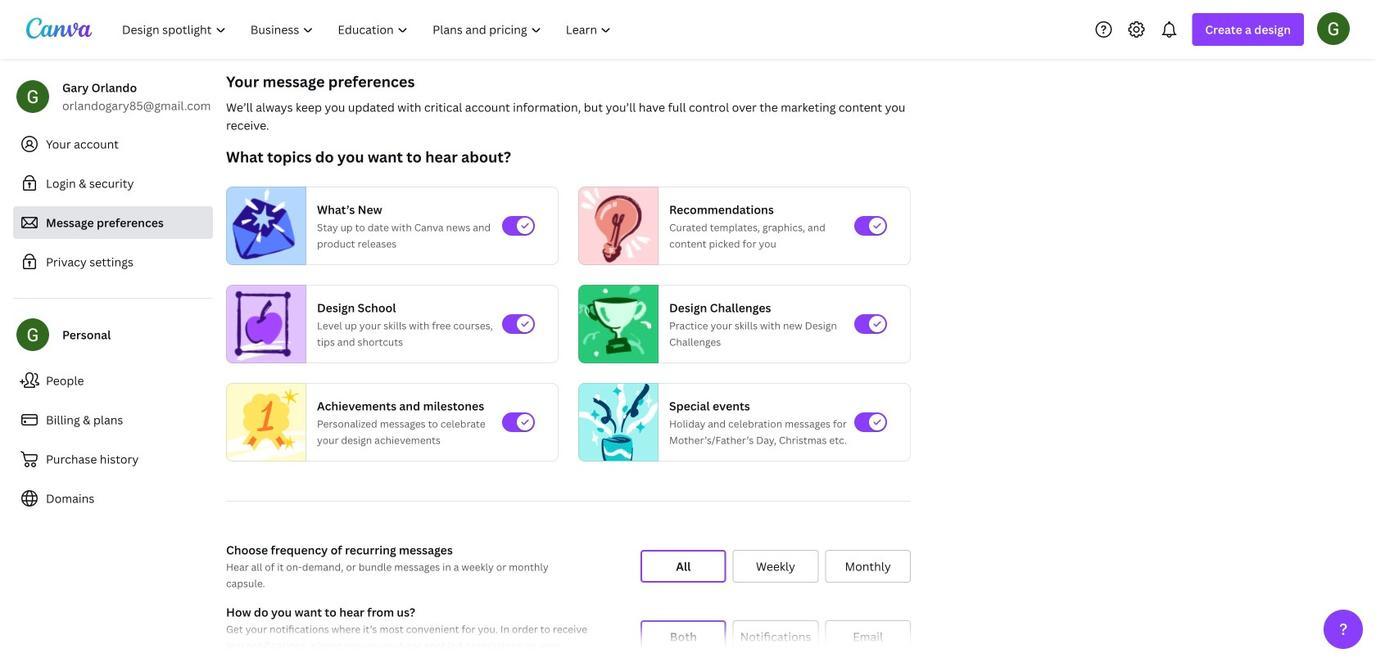Task type: locate. For each thing, give the bounding box(es) containing it.
None button
[[641, 551, 727, 583], [733, 551, 819, 583], [825, 551, 911, 583], [641, 621, 727, 654], [733, 621, 819, 654], [825, 621, 911, 654], [641, 551, 727, 583], [733, 551, 819, 583], [825, 551, 911, 583], [641, 621, 727, 654], [733, 621, 819, 654], [825, 621, 911, 654]]

topic image
[[227, 187, 299, 265], [579, 187, 651, 265], [227, 285, 299, 364], [579, 285, 651, 364], [227, 380, 306, 466], [579, 380, 658, 466]]



Task type: vqa. For each thing, say whether or not it's contained in the screenshot.
Top level navigation element
yes



Task type: describe. For each thing, give the bounding box(es) containing it.
gary orlando image
[[1318, 12, 1350, 45]]

top level navigation element
[[111, 13, 626, 46]]



